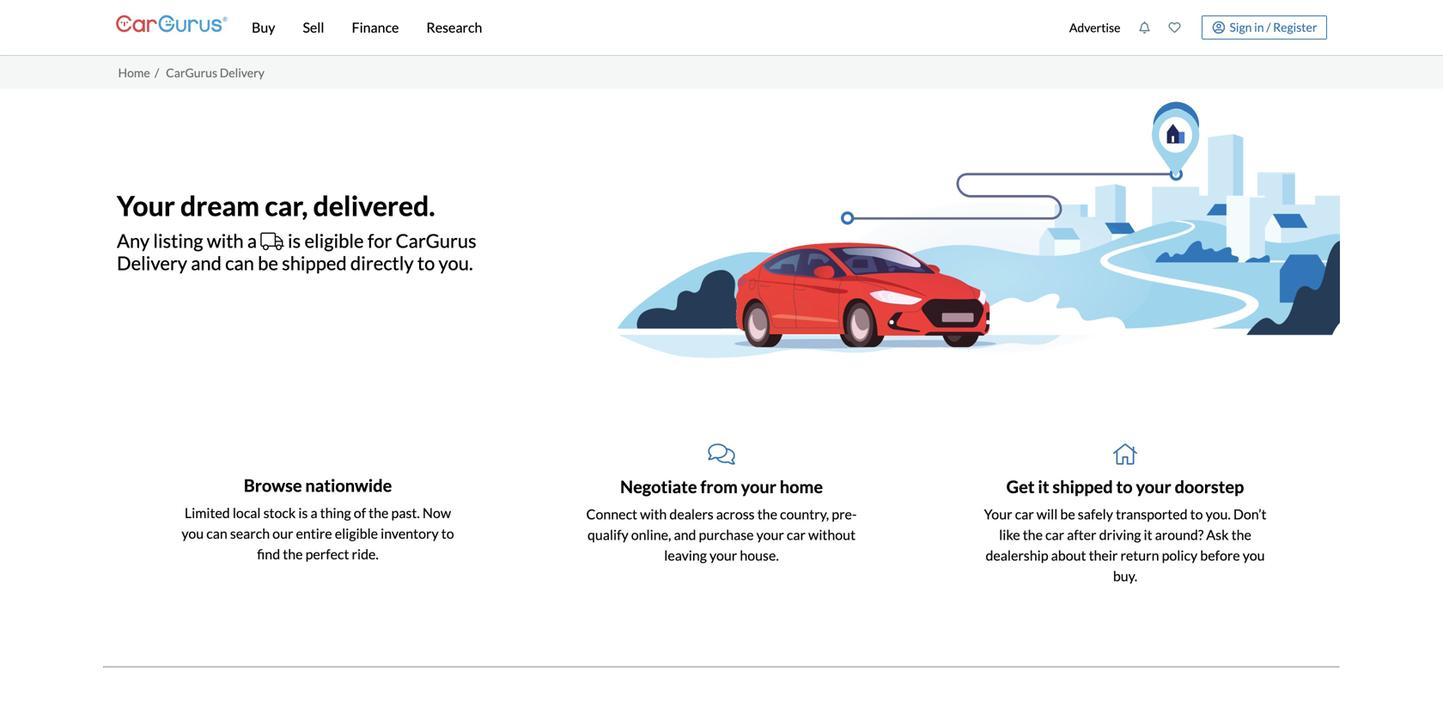 Task type: locate. For each thing, give the bounding box(es) containing it.
menu
[[1061, 3, 1328, 52]]

the right like
[[1023, 526, 1043, 543]]

you. up ask
[[1206, 506, 1231, 523]]

browse
[[244, 475, 302, 496]]

to
[[418, 252, 435, 274], [1117, 477, 1133, 497], [1191, 506, 1204, 523], [442, 525, 454, 542]]

ask
[[1207, 526, 1229, 543]]

before
[[1201, 547, 1241, 564]]

1 vertical spatial cargurus
[[396, 229, 477, 252]]

eligible
[[305, 229, 364, 252], [335, 525, 378, 542]]

the down "our"
[[283, 546, 303, 562]]

you
[[182, 525, 204, 542], [1243, 547, 1266, 564]]

0 horizontal spatial car
[[787, 526, 806, 543]]

your inside get it shipped to your doorstep your car will be safely transported to you. don't like the car after driving it around? ask the dealership about their return policy before you buy.
[[1137, 477, 1172, 497]]

0 vertical spatial be
[[258, 252, 278, 274]]

can inside is eligible for cargurus delivery and can be shipped directly to you.
[[225, 252, 254, 274]]

your up across
[[741, 477, 777, 497]]

0 vertical spatial you
[[182, 525, 204, 542]]

1 vertical spatial a
[[311, 504, 318, 521]]

buy
[[252, 19, 275, 36]]

ride.
[[352, 546, 379, 562]]

online,
[[631, 526, 672, 543]]

to up around?
[[1191, 506, 1204, 523]]

delivery
[[220, 65, 265, 80], [117, 252, 187, 274]]

home
[[118, 65, 150, 80]]

0 horizontal spatial your
[[117, 189, 175, 222]]

is inside is eligible for cargurus delivery and can be shipped directly to you.
[[288, 229, 301, 252]]

1 vertical spatial is
[[299, 504, 308, 521]]

like
[[1000, 526, 1021, 543]]

with down dream
[[207, 229, 244, 252]]

and down any listing with a
[[191, 252, 222, 274]]

the right across
[[758, 506, 778, 523]]

0 horizontal spatial you.
[[439, 252, 473, 274]]

shipped inside get it shipped to your doorstep your car will be safely transported to you. don't like the car after driving it around? ask the dealership about their return policy before you buy.
[[1053, 477, 1114, 497]]

entire
[[296, 525, 332, 542]]

0 vertical spatial and
[[191, 252, 222, 274]]

0 horizontal spatial and
[[191, 252, 222, 274]]

the
[[369, 504, 389, 521], [758, 506, 778, 523], [1023, 526, 1043, 543], [1232, 526, 1252, 543], [283, 546, 303, 562]]

1 vertical spatial and
[[674, 526, 697, 543]]

qualify
[[588, 526, 629, 543]]

0 vertical spatial eligible
[[305, 229, 364, 252]]

negotiate
[[620, 477, 697, 497]]

eligible inside browse nationwide limited local stock is a thing of the past. now you can search our entire eligible inventory to find the perfect ride.
[[335, 525, 378, 542]]

from
[[701, 477, 738, 497]]

1 horizontal spatial you.
[[1206, 506, 1231, 523]]

can down any listing with a
[[225, 252, 254, 274]]

0 horizontal spatial /
[[155, 65, 159, 80]]

and
[[191, 252, 222, 274], [674, 526, 697, 543]]

limited
[[185, 504, 230, 521]]

car inside negotiate from your home connect with dealers across the country, pre- qualify online, and purchase your car without leaving your house.
[[787, 526, 806, 543]]

your
[[741, 477, 777, 497], [1137, 477, 1172, 497], [757, 526, 785, 543], [710, 547, 738, 564]]

1 vertical spatial you.
[[1206, 506, 1231, 523]]

1 horizontal spatial a
[[311, 504, 318, 521]]

past.
[[391, 504, 420, 521]]

car down the country,
[[787, 526, 806, 543]]

will
[[1037, 506, 1058, 523]]

1 horizontal spatial shipped
[[1053, 477, 1114, 497]]

is right the delivery truck icon
[[288, 229, 301, 252]]

and up leaving
[[674, 526, 697, 543]]

0 vertical spatial your
[[117, 189, 175, 222]]

it right get
[[1039, 477, 1050, 497]]

cargurus logo homepage link image
[[116, 0, 228, 49]]

to down now
[[442, 525, 454, 542]]

it down the transported
[[1144, 526, 1153, 543]]

0 vertical spatial shipped
[[282, 252, 347, 274]]

car left will
[[1016, 506, 1034, 523]]

menu bar containing buy
[[228, 0, 1061, 55]]

across
[[717, 506, 755, 523]]

home
[[780, 477, 823, 497]]

be
[[258, 252, 278, 274], [1061, 506, 1076, 523]]

be down the delivery truck icon
[[258, 252, 278, 274]]

1 vertical spatial shipped
[[1053, 477, 1114, 497]]

1 vertical spatial with
[[640, 506, 667, 523]]

a inside browse nationwide limited local stock is a thing of the past. now you can search our entire eligible inventory to find the perfect ride.
[[311, 504, 318, 521]]

1 vertical spatial your
[[985, 506, 1013, 523]]

a left the delivery truck icon
[[247, 229, 257, 252]]

1 vertical spatial can
[[206, 525, 228, 542]]

0 horizontal spatial cargurus
[[166, 65, 217, 80]]

cargurus
[[166, 65, 217, 80], [396, 229, 477, 252]]

1 horizontal spatial and
[[674, 526, 697, 543]]

you inside get it shipped to your doorstep your car will be safely transported to you. don't like the car after driving it around? ask the dealership about their return policy before you buy.
[[1243, 547, 1266, 564]]

is up entire
[[299, 504, 308, 521]]

our
[[273, 525, 293, 542]]

eligible down of
[[335, 525, 378, 542]]

/ right in
[[1267, 20, 1271, 34]]

dream
[[180, 189, 260, 222]]

your up the transported
[[1137, 477, 1172, 497]]

delivery down the any
[[117, 252, 187, 274]]

thing
[[320, 504, 351, 521]]

0 horizontal spatial you
[[182, 525, 204, 542]]

1 horizontal spatial it
[[1144, 526, 1153, 543]]

shipped down the delivery truck icon
[[282, 252, 347, 274]]

1 horizontal spatial be
[[1061, 506, 1076, 523]]

car down will
[[1046, 526, 1065, 543]]

1 vertical spatial it
[[1144, 526, 1153, 543]]

you.
[[439, 252, 473, 274], [1206, 506, 1231, 523]]

car
[[1016, 506, 1034, 523], [787, 526, 806, 543], [1046, 526, 1065, 543]]

be right will
[[1061, 506, 1076, 523]]

0 vertical spatial can
[[225, 252, 254, 274]]

2 horizontal spatial car
[[1046, 526, 1065, 543]]

you down limited
[[182, 525, 204, 542]]

1 horizontal spatial cargurus
[[396, 229, 477, 252]]

in
[[1255, 20, 1265, 34]]

research button
[[413, 0, 496, 55]]

delivered.
[[313, 189, 435, 222]]

your up like
[[985, 506, 1013, 523]]

0 vertical spatial /
[[1267, 20, 1271, 34]]

0 vertical spatial is
[[288, 229, 301, 252]]

a up entire
[[311, 504, 318, 521]]

1 horizontal spatial car
[[1016, 506, 1034, 523]]

a
[[247, 229, 257, 252], [311, 504, 318, 521]]

with up online,
[[640, 506, 667, 523]]

the down don't
[[1232, 526, 1252, 543]]

sign in / register
[[1230, 20, 1318, 34]]

0 vertical spatial delivery
[[220, 65, 265, 80]]

1 horizontal spatial /
[[1267, 20, 1271, 34]]

1 horizontal spatial your
[[985, 506, 1013, 523]]

shipped
[[282, 252, 347, 274], [1053, 477, 1114, 497]]

eligible left for at the left of the page
[[305, 229, 364, 252]]

don't
[[1234, 506, 1267, 523]]

you. right directly
[[439, 252, 473, 274]]

directly
[[351, 252, 414, 274]]

home image
[[1114, 442, 1138, 466]]

you right before
[[1243, 547, 1266, 564]]

can down limited
[[206, 525, 228, 542]]

with
[[207, 229, 244, 252], [640, 506, 667, 523]]

0 horizontal spatial shipped
[[282, 252, 347, 274]]

saved cars image
[[1169, 21, 1181, 34]]

1 vertical spatial you
[[1243, 547, 1266, 564]]

is inside browse nationwide limited local stock is a thing of the past. now you can search our entire eligible inventory to find the perfect ride.
[[299, 504, 308, 521]]

your dream car, delivered.
[[117, 189, 435, 222]]

you. inside is eligible for cargurus delivery and can be shipped directly to you.
[[439, 252, 473, 274]]

connect
[[587, 506, 638, 523]]

cargurus down cargurus logo homepage link link
[[166, 65, 217, 80]]

0 vertical spatial cargurus
[[166, 65, 217, 80]]

1 horizontal spatial you
[[1243, 547, 1266, 564]]

advertise link
[[1061, 3, 1130, 52]]

/ inside menu item
[[1267, 20, 1271, 34]]

delivery truck icon image
[[261, 231, 284, 250]]

your
[[117, 189, 175, 222], [985, 506, 1013, 523]]

it
[[1039, 477, 1050, 497], [1144, 526, 1153, 543]]

inventory
[[381, 525, 439, 542]]

your inside get it shipped to your doorstep your car will be safely transported to you. don't like the car after driving it around? ask the dealership about their return policy before you buy.
[[985, 506, 1013, 523]]

0 horizontal spatial a
[[247, 229, 257, 252]]

1 horizontal spatial delivery
[[220, 65, 265, 80]]

0 horizontal spatial be
[[258, 252, 278, 274]]

/ right 'home' 'link'
[[155, 65, 159, 80]]

is
[[288, 229, 301, 252], [299, 504, 308, 521]]

to right directly
[[418, 252, 435, 274]]

0 vertical spatial with
[[207, 229, 244, 252]]

menu bar
[[228, 0, 1061, 55]]

the right of
[[369, 504, 389, 521]]

your up the any
[[117, 189, 175, 222]]

doorstep
[[1175, 477, 1245, 497]]

return
[[1121, 547, 1160, 564]]

1 vertical spatial eligible
[[335, 525, 378, 542]]

get it shipped to your doorstep your car will be safely transported to you. don't like the car after driving it around? ask the dealership about their return policy before you buy.
[[985, 477, 1267, 584]]

/
[[1267, 20, 1271, 34], [155, 65, 159, 80]]

can
[[225, 252, 254, 274], [206, 525, 228, 542]]

1 horizontal spatial with
[[640, 506, 667, 523]]

1 vertical spatial be
[[1061, 506, 1076, 523]]

shipped up safely
[[1053, 477, 1114, 497]]

open notifications image
[[1139, 21, 1151, 34]]

0 horizontal spatial delivery
[[117, 252, 187, 274]]

stock
[[263, 504, 296, 521]]

cargurus right for at the left of the page
[[396, 229, 477, 252]]

1 vertical spatial delivery
[[117, 252, 187, 274]]

after
[[1068, 526, 1097, 543]]

0 horizontal spatial it
[[1039, 477, 1050, 497]]

delivery down buy popup button
[[220, 65, 265, 80]]

0 vertical spatial you.
[[439, 252, 473, 274]]

buy button
[[238, 0, 289, 55]]



Task type: vqa. For each thing, say whether or not it's contained in the screenshot.
the leftmost the car
yes



Task type: describe. For each thing, give the bounding box(es) containing it.
and inside negotiate from your home connect with dealers across the country, pre- qualify online, and purchase your car without leaving your house.
[[674, 526, 697, 543]]

your up the house. at the right of the page
[[757, 526, 785, 543]]

user icon image
[[1213, 21, 1226, 34]]

country,
[[780, 506, 829, 523]]

the inside negotiate from your home connect with dealers across the country, pre- qualify online, and purchase your car without leaving your house.
[[758, 506, 778, 523]]

delivery inside is eligible for cargurus delivery and can be shipped directly to you.
[[117, 252, 187, 274]]

comments image
[[708, 442, 735, 466]]

local
[[233, 504, 261, 521]]

nationwide
[[305, 475, 392, 496]]

listing
[[153, 229, 203, 252]]

0 vertical spatial a
[[247, 229, 257, 252]]

can inside browse nationwide limited local stock is a thing of the past. now you can search our entire eligible inventory to find the perfect ride.
[[206, 525, 228, 542]]

for
[[368, 229, 392, 252]]

you inside browse nationwide limited local stock is a thing of the past. now you can search our entire eligible inventory to find the perfect ride.
[[182, 525, 204, 542]]

finance button
[[338, 0, 413, 55]]

house.
[[740, 547, 779, 564]]

be inside get it shipped to your doorstep your car will be safely transported to you. don't like the car after driving it around? ask the dealership about their return policy before you buy.
[[1061, 506, 1076, 523]]

home / cargurus delivery
[[118, 65, 265, 80]]

you. inside get it shipped to your doorstep your car will be safely transported to you. don't like the car after driving it around? ask the dealership about their return policy before you buy.
[[1206, 506, 1231, 523]]

be inside is eligible for cargurus delivery and can be shipped directly to you.
[[258, 252, 278, 274]]

transported
[[1116, 506, 1188, 523]]

cargurus inside is eligible for cargurus delivery and can be shipped directly to you.
[[396, 229, 477, 252]]

search
[[230, 525, 270, 542]]

menu containing sign in / register
[[1061, 3, 1328, 52]]

finance
[[352, 19, 399, 36]]

around?
[[1156, 526, 1204, 543]]

about
[[1052, 547, 1087, 564]]

their
[[1089, 547, 1118, 564]]

without
[[809, 526, 856, 543]]

to inside is eligible for cargurus delivery and can be shipped directly to you.
[[418, 252, 435, 274]]

get
[[1007, 477, 1035, 497]]

any
[[117, 229, 150, 252]]

1 vertical spatial /
[[155, 65, 159, 80]]

is eligible for cargurus delivery and can be shipped directly to you.
[[117, 229, 477, 274]]

policy
[[1162, 547, 1198, 564]]

eligible inside is eligible for cargurus delivery and can be shipped directly to you.
[[305, 229, 364, 252]]

leaving
[[665, 547, 707, 564]]

sign in / register link
[[1202, 15, 1328, 40]]

now
[[423, 504, 451, 521]]

sign in / register menu item
[[1190, 15, 1328, 40]]

your down purchase
[[710, 547, 738, 564]]

dealers
[[670, 506, 714, 523]]

home link
[[118, 65, 150, 80]]

cargurus logo homepage link link
[[116, 0, 228, 55]]

advertise
[[1070, 20, 1121, 35]]

driving
[[1100, 526, 1142, 543]]

browse nationwide limited local stock is a thing of the past. now you can search our entire eligible inventory to find the perfect ride.
[[182, 475, 454, 562]]

dealership
[[986, 547, 1049, 564]]

any listing with a
[[117, 229, 261, 252]]

0 vertical spatial it
[[1039, 477, 1050, 497]]

0 horizontal spatial with
[[207, 229, 244, 252]]

find
[[257, 546, 280, 562]]

buy.
[[1114, 568, 1138, 584]]

to down home icon
[[1117, 477, 1133, 497]]

pre-
[[832, 506, 857, 523]]

and inside is eligible for cargurus delivery and can be shipped directly to you.
[[191, 252, 222, 274]]

with inside negotiate from your home connect with dealers across the country, pre- qualify online, and purchase your car without leaving your house.
[[640, 506, 667, 523]]

research
[[427, 19, 482, 36]]

perfect
[[306, 546, 349, 562]]

car,
[[265, 189, 308, 222]]

shipped inside is eligible for cargurus delivery and can be shipped directly to you.
[[282, 252, 347, 274]]

safely
[[1078, 506, 1114, 523]]

sell
[[303, 19, 324, 36]]

purchase
[[699, 526, 754, 543]]

sign
[[1230, 20, 1253, 34]]

sell button
[[289, 0, 338, 55]]

to inside browse nationwide limited local stock is a thing of the past. now you can search our entire eligible inventory to find the perfect ride.
[[442, 525, 454, 542]]

register
[[1274, 20, 1318, 34]]

negotiate from your home connect with dealers across the country, pre- qualify online, and purchase your car without leaving your house.
[[587, 477, 857, 564]]

of
[[354, 504, 366, 521]]



